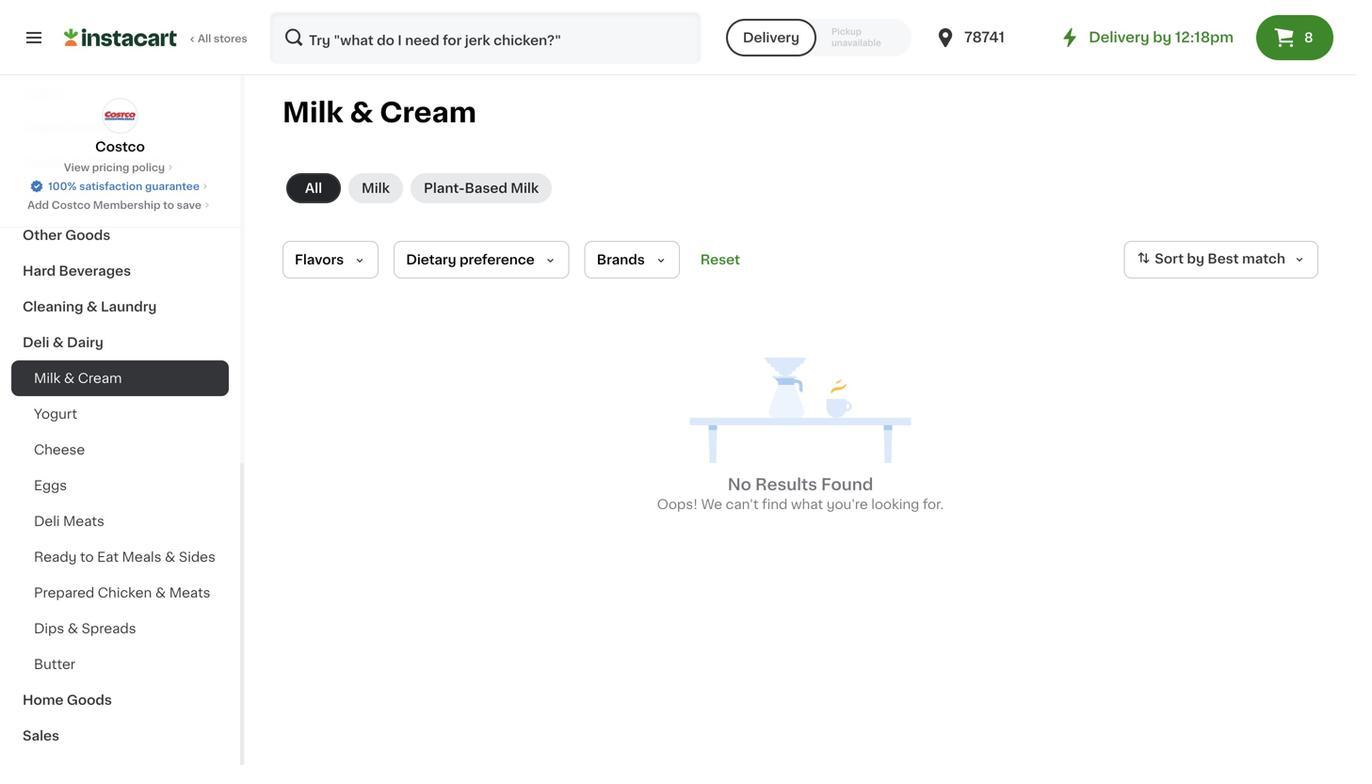 Task type: vqa. For each thing, say whether or not it's contained in the screenshot.
the "Found"
yes



Task type: describe. For each thing, give the bounding box(es) containing it.
liquor link
[[11, 74, 229, 110]]

no results found oops! we can't find what you're looking for.
[[657, 477, 944, 511]]

prepared chicken & meats link
[[11, 576, 229, 611]]

delivery by 12:18pm
[[1089, 31, 1234, 44]]

add costco membership to save link
[[27, 198, 213, 213]]

home
[[23, 694, 64, 707]]

ready
[[34, 551, 77, 564]]

results
[[755, 477, 817, 493]]

reset button
[[695, 241, 746, 279]]

costco link
[[95, 98, 145, 156]]

all stores
[[198, 33, 247, 44]]

butter link
[[11, 647, 229, 683]]

paper goods
[[23, 122, 111, 135]]

brands
[[597, 253, 645, 267]]

other goods
[[23, 229, 111, 242]]

milk inside milk & cream link
[[34, 372, 61, 385]]

ready to eat meals & sides link
[[11, 540, 229, 576]]

deli for deli meats
[[34, 515, 60, 528]]

best match
[[1208, 253, 1286, 266]]

milk inside milk link
[[362, 182, 390, 195]]

stores
[[214, 33, 247, 44]]

delivery for delivery by 12:18pm
[[1089, 31, 1150, 44]]

goods for home goods
[[67, 694, 112, 707]]

for.
[[923, 498, 944, 511]]

meals
[[122, 551, 162, 564]]

1 horizontal spatial costco
[[95, 140, 145, 154]]

cleaning & laundry
[[23, 300, 157, 314]]

home goods link
[[11, 683, 229, 719]]

dietary
[[406, 253, 456, 267]]

8
[[1305, 31, 1314, 44]]

cleaning
[[23, 300, 83, 314]]

butter
[[34, 658, 75, 672]]

view pricing policy link
[[64, 160, 176, 175]]

costco logo image
[[102, 98, 138, 134]]

prepared
[[34, 587, 94, 600]]

all link
[[286, 173, 341, 203]]

preference
[[460, 253, 535, 267]]

satisfaction
[[79, 181, 142, 192]]

dips
[[34, 623, 64, 636]]

other
[[23, 229, 62, 242]]

find
[[762, 498, 788, 511]]

match
[[1242, 253, 1286, 266]]

other goods link
[[11, 218, 229, 253]]

best
[[1208, 253, 1239, 266]]

1 horizontal spatial milk & cream
[[283, 99, 476, 126]]

flavors button
[[283, 241, 379, 279]]

dips & spreads
[[34, 623, 136, 636]]

hard beverages
[[23, 265, 131, 278]]

found
[[821, 477, 873, 493]]

& left sides
[[165, 551, 175, 564]]

paper goods link
[[11, 110, 229, 146]]

hard beverages link
[[11, 253, 229, 289]]

& down deli & dairy
[[64, 372, 75, 385]]

deli meats
[[34, 515, 104, 528]]

based
[[465, 182, 508, 195]]

goods for paper goods
[[66, 122, 111, 135]]

membership
[[93, 200, 161, 211]]

deli & dairy link
[[11, 325, 229, 361]]

cleaning & laundry link
[[11, 289, 229, 325]]

deli meats link
[[11, 504, 229, 540]]

& down beverages
[[87, 300, 98, 314]]

milk link
[[349, 173, 403, 203]]

service type group
[[726, 19, 912, 57]]

policy
[[132, 162, 165, 173]]

Best match Sort by field
[[1124, 241, 1319, 279]]

78741 button
[[934, 11, 1047, 64]]

milk & cream link
[[11, 361, 229, 397]]

sales link
[[11, 719, 229, 754]]

instacart logo image
[[64, 26, 177, 49]]

all stores link
[[64, 11, 249, 64]]

prepared chicken & meats
[[34, 587, 211, 600]]

& right dips
[[68, 623, 78, 636]]



Task type: locate. For each thing, give the bounding box(es) containing it.
goods up beverages
[[65, 229, 111, 242]]

1 vertical spatial all
[[305, 182, 322, 195]]

0 horizontal spatial meats
[[63, 515, 104, 528]]

1 horizontal spatial cream
[[380, 99, 476, 126]]

looking
[[871, 498, 920, 511]]

plant-based milk
[[424, 182, 539, 195]]

oops!
[[657, 498, 698, 511]]

0 vertical spatial all
[[198, 33, 211, 44]]

pricing
[[92, 162, 129, 173]]

meats up eat
[[63, 515, 104, 528]]

None search field
[[269, 11, 702, 64]]

milk
[[283, 99, 343, 126], [362, 182, 390, 195], [511, 182, 539, 195], [34, 372, 61, 385]]

milk & cream up milk link
[[283, 99, 476, 126]]

0 horizontal spatial costco
[[52, 200, 91, 211]]

laundry
[[101, 300, 157, 314]]

cream
[[380, 99, 476, 126], [78, 372, 122, 385]]

deli down eggs
[[34, 515, 60, 528]]

1 vertical spatial milk & cream
[[34, 372, 122, 385]]

plant-based milk link
[[411, 173, 552, 203]]

78741
[[965, 31, 1005, 44]]

save
[[177, 200, 201, 211]]

add
[[27, 200, 49, 211]]

plant-
[[424, 182, 465, 195]]

hard
[[23, 265, 56, 278]]

personal
[[85, 157, 145, 170]]

100%
[[48, 181, 77, 192]]

goods inside "link"
[[65, 229, 111, 242]]

by for sort
[[1187, 253, 1205, 266]]

sort
[[1155, 253, 1184, 266]]

milk up all link
[[283, 99, 343, 126]]

& up milk link
[[350, 99, 373, 126]]

all
[[198, 33, 211, 44], [305, 182, 322, 195]]

dips & spreads link
[[11, 611, 229, 647]]

wine
[[23, 193, 57, 206]]

eggs
[[34, 479, 67, 493]]

delivery by 12:18pm link
[[1059, 26, 1234, 49]]

can't
[[726, 498, 759, 511]]

goods for other goods
[[65, 229, 111, 242]]

sort by
[[1155, 253, 1205, 266]]

1 vertical spatial meats
[[169, 587, 211, 600]]

cheese link
[[11, 432, 229, 468]]

wine link
[[11, 182, 229, 218]]

costco inside "link"
[[52, 200, 91, 211]]

liquor
[[23, 86, 66, 99]]

goods up the health & personal care
[[66, 122, 111, 135]]

dairy
[[67, 336, 103, 349]]

milk right based
[[511, 182, 539, 195]]

by for delivery
[[1153, 31, 1172, 44]]

0 vertical spatial by
[[1153, 31, 1172, 44]]

home goods
[[23, 694, 112, 707]]

cream down dairy
[[78, 372, 122, 385]]

0 horizontal spatial to
[[80, 551, 94, 564]]

12:18pm
[[1175, 31, 1234, 44]]

by inside field
[[1187, 253, 1205, 266]]

0 vertical spatial cream
[[380, 99, 476, 126]]

all left milk link
[[305, 182, 322, 195]]

1 horizontal spatial all
[[305, 182, 322, 195]]

add costco membership to save
[[27, 200, 201, 211]]

view
[[64, 162, 90, 173]]

0 horizontal spatial milk & cream
[[34, 372, 122, 385]]

1 vertical spatial costco
[[52, 200, 91, 211]]

deli for deli & dairy
[[23, 336, 49, 349]]

all for all
[[305, 182, 322, 195]]

costco up personal
[[95, 140, 145, 154]]

eggs link
[[11, 468, 229, 504]]

sales
[[23, 730, 59, 743]]

beverages
[[59, 265, 131, 278]]

goods
[[66, 122, 111, 135], [65, 229, 111, 242], [67, 694, 112, 707]]

0 vertical spatial milk & cream
[[283, 99, 476, 126]]

to
[[163, 200, 174, 211], [80, 551, 94, 564]]

ready to eat meals & sides
[[34, 551, 216, 564]]

& right chicken
[[155, 587, 166, 600]]

0 horizontal spatial all
[[198, 33, 211, 44]]

deli down cleaning
[[23, 336, 49, 349]]

yogurt link
[[11, 397, 229, 432]]

delivery for delivery
[[743, 31, 800, 44]]

1 vertical spatial to
[[80, 551, 94, 564]]

1 vertical spatial cream
[[78, 372, 122, 385]]

meats
[[63, 515, 104, 528], [169, 587, 211, 600]]

1 horizontal spatial meats
[[169, 587, 211, 600]]

brands button
[[585, 241, 680, 279]]

1 horizontal spatial to
[[163, 200, 174, 211]]

spreads
[[82, 623, 136, 636]]

to inside "link"
[[163, 200, 174, 211]]

milk & cream
[[283, 99, 476, 126], [34, 372, 122, 385]]

0 vertical spatial goods
[[66, 122, 111, 135]]

0 horizontal spatial delivery
[[743, 31, 800, 44]]

all for all stores
[[198, 33, 211, 44]]

by right sort
[[1187, 253, 1205, 266]]

to down guarantee
[[163, 200, 174, 211]]

& up 100%
[[71, 157, 82, 170]]

1 vertical spatial by
[[1187, 253, 1205, 266]]

milk & cream down dairy
[[34, 372, 122, 385]]

health
[[23, 157, 68, 170]]

0 horizontal spatial by
[[1153, 31, 1172, 44]]

paper
[[23, 122, 62, 135]]

& left dairy
[[53, 336, 64, 349]]

care
[[148, 157, 180, 170]]

meats down sides
[[169, 587, 211, 600]]

delivery inside button
[[743, 31, 800, 44]]

100% satisfaction guarantee
[[48, 181, 200, 192]]

1 horizontal spatial delivery
[[1089, 31, 1150, 44]]

view pricing policy
[[64, 162, 165, 173]]

&
[[350, 99, 373, 126], [71, 157, 82, 170], [87, 300, 98, 314], [53, 336, 64, 349], [64, 372, 75, 385], [165, 551, 175, 564], [155, 587, 166, 600], [68, 623, 78, 636]]

0 horizontal spatial cream
[[78, 372, 122, 385]]

delivery button
[[726, 19, 817, 57]]

1 vertical spatial deli
[[34, 515, 60, 528]]

0 vertical spatial meats
[[63, 515, 104, 528]]

health & personal care link
[[11, 146, 229, 182]]

yogurt
[[34, 408, 77, 421]]

all left stores
[[198, 33, 211, 44]]

Search field
[[271, 13, 700, 62]]

1 vertical spatial goods
[[65, 229, 111, 242]]

milk inside plant-based milk link
[[511, 182, 539, 195]]

cream inside milk & cream link
[[78, 372, 122, 385]]

milk right all link
[[362, 182, 390, 195]]

to left eat
[[80, 551, 94, 564]]

2 vertical spatial goods
[[67, 694, 112, 707]]

by
[[1153, 31, 1172, 44], [1187, 253, 1205, 266]]

what
[[791, 498, 823, 511]]

dietary preference button
[[394, 241, 570, 279]]

dietary preference
[[406, 253, 535, 267]]

deli & dairy
[[23, 336, 103, 349]]

milk up yogurt
[[34, 372, 61, 385]]

goods right the home
[[67, 694, 112, 707]]

eat
[[97, 551, 119, 564]]

cheese
[[34, 444, 85, 457]]

8 button
[[1257, 15, 1334, 60]]

costco down 100%
[[52, 200, 91, 211]]

0 vertical spatial costco
[[95, 140, 145, 154]]

sides
[[179, 551, 216, 564]]

health & personal care
[[23, 157, 180, 170]]

1 horizontal spatial by
[[1187, 253, 1205, 266]]

flavors
[[295, 253, 344, 267]]

by left 12:18pm
[[1153, 31, 1172, 44]]

cream up plant-
[[380, 99, 476, 126]]

0 vertical spatial deli
[[23, 336, 49, 349]]

0 vertical spatial to
[[163, 200, 174, 211]]



